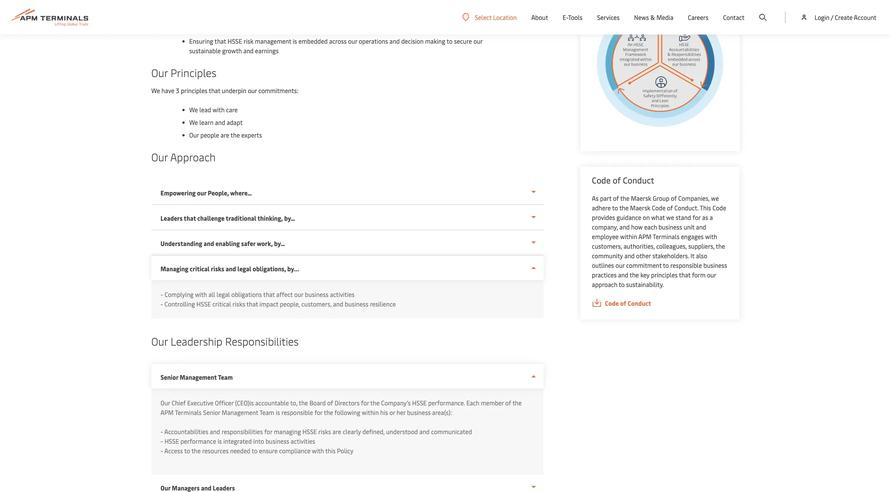 Task type: vqa. For each thing, say whether or not it's contained in the screenshot.
"is" within the Ensuring that HSSE risk management is embedded across our operations and decision making to secure our sustainable growth and earnings
yes



Task type: describe. For each thing, give the bounding box(es) containing it.
to right approach at the bottom
[[619, 280, 625, 289]]

stakeholders.
[[653, 251, 690, 260]]

our for our leadership responsibilities
[[151, 334, 168, 348]]

business down also
[[704, 261, 728, 270]]

business inside - accountabilities and responsibilities for managing hsse risks are clearly defined, understood and communicated - hsse performance is integrated into business activities - access to the resources needed to ensure compliance with this policy
[[266, 437, 289, 445]]

work,
[[257, 239, 273, 248]]

and down risk
[[244, 46, 254, 55]]

access
[[164, 447, 183, 455]]

and inside managing critical risks and legal obligations, by... dropdown button
[[226, 265, 236, 273]]

impact
[[260, 300, 279, 308]]

key
[[641, 271, 650, 279]]

contractual
[[422, 5, 454, 13]]

senior inside our chief executive officer (ceo)is accountable to, the board of directors for the company's hsse performance. each member of the apm terminals senior management team is responsible for the following within his or her business area(s):
[[203, 408, 220, 417]]

guidance
[[617, 213, 642, 222]]

member
[[481, 399, 504, 407]]

other
[[637, 251, 651, 260]]

the right to,
[[299, 399, 308, 407]]

learn
[[200, 118, 214, 127]]

traditional
[[226, 214, 256, 222]]

managing critical risks and legal obligations, by... button
[[151, 256, 544, 280]]

principles inside "as part of the maersk group of companies, we adhere to the maersk code of conduct. this code provides guidance on what we stand for as a company, and how each business unit and employee within apm terminals engages with customers, authorities, colleagues, suppliers, the community and other stakeholders.  it also outlines our commitment to responsible business practices and the key principles that form our approach to sustainability."
[[652, 271, 678, 279]]

and inside managing critical risks and legal obligations, by... element
[[333, 300, 344, 308]]

login / create account
[[815, 13, 877, 21]]

(ceo)is
[[235, 399, 254, 407]]

/
[[831, 13, 834, 21]]

that inside ensuring that hsse risk management is embedded across our operations and decision making to secure our sustainable growth and earnings
[[215, 37, 226, 45]]

hsse right managing at the left of the page
[[303, 427, 317, 436]]

the right suppliers,
[[716, 242, 726, 250]]

e-tools button
[[563, 0, 583, 35]]

our for our principles
[[151, 65, 168, 80]]

across
[[329, 37, 347, 45]]

the inside - accountabilities and responsibilities for managing hsse risks are clearly defined, understood and communicated - hsse performance is integrated into business activities - access to the resources needed to ensure compliance with this policy
[[192, 447, 201, 455]]

company,
[[592, 223, 618, 231]]

consistent
[[351, 15, 380, 23]]

commitment
[[627, 261, 662, 270]]

adapt
[[227, 118, 243, 127]]

terminals inside our chief executive officer (ceo)is accountable to, the board of directors for the company's hsse performance. each member of the apm terminals senior management team is responsible for the following within his or her business area(s):
[[175, 408, 202, 417]]

to inside complying with relevant health, safety, security and environmental (hsse) legal and contractual requirements, ensuring business continuity to our customers through the consistent application of effective hsse related processes
[[269, 15, 275, 23]]

hsse inside complying with relevant health, safety, security and environmental (hsse) legal and contractual requirements, ensuring business continuity to our customers through the consistent application of effective hsse related processes
[[446, 15, 461, 23]]

hsse up access at the left of the page
[[165, 437, 179, 445]]

our inside complying with relevant health, safety, security and environmental (hsse) legal and contractual requirements, ensuring business continuity to our customers through the consistent application of effective hsse related processes
[[276, 15, 285, 23]]

code down approach at the bottom
[[605, 299, 619, 307]]

we learn and adapt
[[189, 118, 243, 127]]

colleagues,
[[657, 242, 687, 250]]

to inside ensuring that hsse risk management is embedded across our operations and decision making to secure our sustainable growth and earnings
[[447, 37, 453, 45]]

login
[[815, 13, 830, 21]]

approach
[[592, 280, 618, 289]]

1 horizontal spatial we
[[712, 194, 719, 202]]

where…
[[230, 189, 252, 197]]

a
[[710, 213, 713, 222]]

that up we lead with care
[[209, 86, 220, 95]]

how
[[632, 223, 643, 231]]

with inside - accountabilities and responsibilities for managing hsse risks are clearly defined, understood and communicated - hsse performance is integrated into business activities - access to the resources needed to ensure compliance with this policy
[[312, 447, 324, 455]]

that inside complying with all legal obligations that affect our business activities -
[[263, 290, 275, 299]]

customers, inside managing critical risks and legal obligations, by... element
[[302, 300, 332, 308]]

code up what
[[652, 204, 666, 212]]

for inside - accountabilities and responsibilities for managing hsse risks are clearly defined, understood and communicated - hsse performance is integrated into business activities - access to the resources needed to ensure compliance with this policy
[[265, 427, 272, 436]]

create
[[835, 13, 853, 21]]

0 vertical spatial principles
[[181, 86, 208, 95]]

with inside complying with relevant health, safety, security and environmental (hsse) legal and contractual requirements, ensuring business continuity to our customers through the consistent application of effective hsse related processes
[[220, 5, 232, 13]]

and right practices
[[619, 271, 629, 279]]

to right adhere
[[613, 204, 619, 212]]

to,
[[291, 399, 298, 407]]

all
[[209, 290, 215, 299]]

leaders that challenge traditional thinking, by…
[[161, 214, 295, 222]]

of inside code of conduct link
[[621, 299, 627, 307]]

authorities,
[[624, 242, 655, 250]]

terminals inside "as part of the maersk group of companies, we adhere to the maersk code of conduct. this code provides guidance on what we stand for as a company, and how each business unit and employee within apm terminals engages with customers, authorities, colleagues, suppliers, the community and other stakeholders.  it also outlines our commitment to responsible business practices and the key principles that form our approach to sustainability."
[[653, 232, 680, 241]]

team inside senior management team dropdown button
[[218, 373, 233, 381]]

we lead with care
[[189, 105, 239, 114]]

account
[[855, 13, 877, 21]]

(hsse)
[[376, 5, 394, 13]]

the left key at the right of the page
[[630, 271, 639, 279]]

what
[[652, 213, 665, 222]]

relevant
[[233, 5, 256, 13]]

senior management team element
[[151, 389, 544, 475]]

legal inside complying with all legal obligations that affect our business activities -
[[217, 290, 230, 299]]

and up customers through
[[323, 5, 333, 13]]

with up the we learn and adapt
[[213, 105, 225, 114]]

our down the community
[[616, 261, 625, 270]]

complying with relevant health, safety, security and environmental (hsse) legal and contractual requirements, ensuring business continuity to our customers through the consistent application of effective hsse related processes
[[189, 5, 493, 33]]

1 vertical spatial critical
[[213, 300, 231, 308]]

is inside our chief executive officer (ceo)is accountable to, the board of directors for the company's hsse performance. each member of the apm terminals senior management team is responsible for the following within his or her business area(s):
[[276, 408, 280, 417]]

e-tools
[[563, 13, 583, 21]]

to down stakeholders.
[[664, 261, 669, 270]]

1 vertical spatial risks
[[233, 300, 245, 308]]

1 vertical spatial conduct
[[628, 299, 652, 307]]

performance
[[181, 437, 216, 445]]

practices
[[592, 271, 617, 279]]

complying with all legal obligations that affect our business activities -
[[161, 290, 355, 308]]

and up effective
[[410, 5, 421, 13]]

for inside "as part of the maersk group of companies, we adhere to the maersk code of conduct. this code provides guidance on what we stand for as a company, and how each business unit and employee within apm terminals engages with customers, authorities, colleagues, suppliers, the community and other stakeholders.  it also outlines our commitment to responsible business practices and the key principles that form our approach to sustainability."
[[693, 213, 701, 222]]

1 vertical spatial code of conduct
[[605, 299, 652, 307]]

related
[[462, 15, 482, 23]]

by… for understanding and enabling safer work, by…
[[274, 239, 285, 248]]

suppliers,
[[689, 242, 715, 250]]

and right understood
[[420, 427, 430, 436]]

compliance
[[279, 447, 311, 455]]

this
[[700, 204, 712, 212]]

care
[[226, 105, 238, 114]]

risks inside - accountabilities and responsibilities for managing hsse risks are clearly defined, understood and communicated - hsse performance is integrated into business activities - access to the resources needed to ensure compliance with this policy
[[319, 427, 331, 436]]

leaders
[[161, 214, 183, 222]]

resilience
[[370, 300, 396, 308]]

and up resources at left
[[210, 427, 220, 436]]

business inside our chief executive officer (ceo)is accountable to, the board of directors for the company's hsse performance. each member of the apm terminals senior management team is responsible for the following within his or her business area(s):
[[407, 408, 431, 417]]

environmental
[[334, 5, 374, 13]]

making
[[425, 37, 446, 45]]

0 vertical spatial maersk
[[631, 194, 652, 202]]

empowering our people, where… button
[[151, 180, 544, 205]]

hsse inside ensuring that hsse risk management is embedded across our operations and decision making to secure our sustainable growth and earnings
[[228, 37, 242, 45]]

resources
[[202, 447, 229, 455]]

by… for leaders that challenge traditional thinking, by…
[[284, 214, 295, 222]]

our right secure
[[474, 37, 483, 45]]

underpin
[[222, 86, 247, 95]]

experts
[[242, 131, 262, 139]]

code up a
[[713, 204, 727, 212]]

directors
[[335, 399, 360, 407]]

our for our people are the experts
[[189, 131, 199, 139]]

our inside dropdown button
[[197, 189, 207, 197]]

his
[[381, 408, 388, 417]]

and down the authorities,
[[625, 251, 635, 260]]

ensuring
[[189, 37, 213, 45]]

safer
[[241, 239, 256, 248]]

are inside - accountabilities and responsibilities for managing hsse risks are clearly defined, understood and communicated - hsse performance is integrated into business activities - access to the resources needed to ensure compliance with this policy
[[333, 427, 342, 436]]

that inside "as part of the maersk group of companies, we adhere to the maersk code of conduct. this code provides guidance on what we stand for as a company, and how each business unit and employee within apm terminals engages with customers, authorities, colleagues, suppliers, the community and other stakeholders.  it also outlines our commitment to responsible business practices and the key principles that form our approach to sustainability."
[[680, 271, 691, 279]]

about button
[[532, 0, 549, 35]]

accountable
[[255, 399, 289, 407]]

security
[[299, 5, 321, 13]]

enabling
[[216, 239, 240, 248]]

is inside - accountabilities and responsibilities for managing hsse risks are clearly defined, understood and communicated - hsse performance is integrated into business activities - access to the resources needed to ensure compliance with this policy
[[218, 437, 222, 445]]

understanding
[[161, 239, 202, 248]]

customers, inside "as part of the maersk group of companies, we adhere to the maersk code of conduct. this code provides guidance on what we stand for as a company, and how each business unit and employee within apm terminals engages with customers, authorities, colleagues, suppliers, the community and other stakeholders.  it also outlines our commitment to responsible business practices and the key principles that form our approach to sustainability."
[[592, 242, 623, 250]]

the down board
[[324, 408, 333, 417]]

risks inside dropdown button
[[211, 265, 224, 273]]

operations
[[359, 37, 388, 45]]

that down obligations on the bottom left of page
[[247, 300, 258, 308]]

group
[[653, 194, 670, 202]]

our approach
[[151, 150, 216, 164]]

responsible inside our chief executive officer (ceo)is accountable to, the board of directors for the company's hsse performance. each member of the apm terminals senior management team is responsible for the following within his or her business area(s):
[[282, 408, 313, 417]]

stand
[[676, 213, 692, 222]]

management inside our chief executive officer (ceo)is accountable to, the board of directors for the company's hsse performance. each member of the apm terminals senior management team is responsible for the following within his or her business area(s):
[[222, 408, 258, 417]]

contact
[[724, 13, 745, 21]]

or
[[390, 408, 395, 417]]

commitments:
[[259, 86, 299, 95]]

officer
[[215, 399, 234, 407]]

the right 'part' at the top of page
[[621, 194, 630, 202]]

the up guidance
[[620, 204, 629, 212]]

1 vertical spatial we
[[667, 213, 675, 222]]

for down board
[[315, 408, 323, 417]]

understanding and enabling safer work, by…
[[161, 239, 285, 248]]

legal inside complying with relevant health, safety, security and environmental (hsse) legal and contractual requirements, ensuring business continuity to our customers through the consistent application of effective hsse related processes
[[396, 5, 409, 13]]

managing critical risks and legal obligations, by...
[[161, 265, 299, 273]]

&
[[651, 13, 655, 21]]

responsible inside "as part of the maersk group of companies, we adhere to the maersk code of conduct. this code provides guidance on what we stand for as a company, and how each business unit and employee within apm terminals engages with customers, authorities, colleagues, suppliers, the community and other stakeholders.  it also outlines our commitment to responsible business practices and the key principles that form our approach to sustainability."
[[671, 261, 703, 270]]

the down adapt
[[231, 131, 240, 139]]

community
[[592, 251, 623, 260]]

our inside complying with all legal obligations that affect our business activities -
[[294, 290, 304, 299]]

ensuring that hsse risk management is embedded across our operations and decision making to secure our sustainable growth and earnings
[[189, 37, 483, 55]]

on
[[643, 213, 650, 222]]



Task type: locate. For each thing, give the bounding box(es) containing it.
activities up 'compliance'
[[291, 437, 315, 445]]

for left as
[[693, 213, 701, 222]]

careers button
[[688, 0, 709, 35]]

0 horizontal spatial legal
[[217, 290, 230, 299]]

senior inside dropdown button
[[161, 373, 178, 381]]

legal left obligations,
[[238, 265, 251, 273]]

0 vertical spatial complying
[[189, 5, 218, 13]]

within down how at the right of the page
[[621, 232, 638, 241]]

conduct.
[[675, 204, 699, 212]]

health,
[[257, 5, 277, 13]]

1 horizontal spatial senior
[[203, 408, 220, 417]]

business inside complying with all legal obligations that affect our business activities -
[[305, 290, 329, 299]]

it
[[691, 251, 695, 260]]

responsibilities
[[222, 427, 263, 436]]

principles right key at the right of the page
[[652, 271, 678, 279]]

is left embedded
[[293, 37, 297, 45]]

0 vertical spatial we
[[712, 194, 719, 202]]

conduct
[[623, 174, 655, 186], [628, 299, 652, 307]]

1 horizontal spatial within
[[621, 232, 638, 241]]

0 horizontal spatial senior
[[161, 373, 178, 381]]

news & media
[[635, 13, 674, 21]]

sustainability.
[[627, 280, 665, 289]]

clearly
[[343, 427, 361, 436]]

0 horizontal spatial risks
[[211, 265, 224, 273]]

hsse down all
[[197, 300, 211, 308]]

our for our approach
[[151, 150, 168, 164]]

affect
[[276, 290, 293, 299]]

2 - from the top
[[161, 300, 163, 308]]

with
[[220, 5, 232, 13], [213, 105, 225, 114], [706, 232, 718, 241], [195, 290, 207, 299], [312, 447, 324, 455]]

business down what
[[659, 223, 683, 231]]

code of conduct down sustainability.
[[605, 299, 652, 307]]

our up people,
[[294, 290, 304, 299]]

principles
[[171, 65, 217, 80]]

1 - from the top
[[161, 290, 163, 299]]

apm down each at the top right of the page
[[639, 232, 652, 241]]

1 vertical spatial apm
[[161, 408, 174, 417]]

this
[[326, 447, 336, 455]]

risks down understanding and enabling safer work, by…
[[211, 265, 224, 273]]

2 horizontal spatial risks
[[319, 427, 331, 436]]

empowering our people, where…
[[161, 189, 252, 197]]

are
[[221, 131, 229, 139], [333, 427, 342, 436]]

our
[[276, 15, 285, 23], [348, 37, 358, 45], [474, 37, 483, 45], [248, 86, 257, 95], [197, 189, 207, 197], [616, 261, 625, 270], [708, 271, 717, 279], [294, 290, 304, 299]]

and down guidance
[[620, 223, 630, 231]]

are left "clearly"
[[333, 427, 342, 436]]

0 horizontal spatial activities
[[291, 437, 315, 445]]

that up the impact
[[263, 290, 275, 299]]

the down performance
[[192, 447, 201, 455]]

also
[[697, 251, 708, 260]]

team up officer
[[218, 373, 233, 381]]

we left learn
[[189, 118, 198, 127]]

1 horizontal spatial principles
[[652, 271, 678, 279]]

legal inside dropdown button
[[238, 265, 251, 273]]

hsse right company's
[[413, 399, 427, 407]]

to down health,
[[269, 15, 275, 23]]

within
[[621, 232, 638, 241], [362, 408, 379, 417]]

select location
[[475, 13, 517, 21]]

0 vertical spatial is
[[293, 37, 297, 45]]

senior up chief
[[161, 373, 178, 381]]

we for we lead with care
[[189, 105, 198, 114]]

our left approach
[[151, 150, 168, 164]]

3 - from the top
[[161, 427, 163, 436]]

1 horizontal spatial apm
[[639, 232, 652, 241]]

hsse image
[[592, 0, 729, 132]]

our for our chief executive officer (ceo)is accountable to, the board of directors for the company's hsse performance. each member of the apm terminals senior management team is responsible for the following within his or her business area(s):
[[161, 399, 170, 407]]

0 vertical spatial management
[[180, 373, 217, 381]]

have
[[162, 86, 175, 95]]

the left company's
[[371, 399, 380, 407]]

code of conduct up 'part' at the top of page
[[592, 174, 655, 186]]

controlling
[[165, 300, 195, 308]]

requirements,
[[455, 5, 493, 13]]

1 horizontal spatial is
[[276, 408, 280, 417]]

complying up ensuring
[[189, 5, 218, 13]]

senior
[[161, 373, 178, 381], [203, 408, 220, 417]]

provides
[[592, 213, 616, 222]]

our left leadership
[[151, 334, 168, 348]]

form
[[693, 271, 706, 279]]

adhere
[[592, 204, 611, 212]]

1 vertical spatial legal
[[238, 265, 251, 273]]

1 vertical spatial terminals
[[175, 408, 202, 417]]

controlling hsse critical risks that impact people, customers, and business resilience
[[165, 300, 396, 308]]

1 horizontal spatial customers,
[[592, 242, 623, 250]]

0 vertical spatial critical
[[190, 265, 210, 273]]

decision
[[402, 37, 424, 45]]

0 vertical spatial code of conduct
[[592, 174, 655, 186]]

0 horizontal spatial responsible
[[282, 408, 313, 417]]

0 vertical spatial risks
[[211, 265, 224, 273]]

2 horizontal spatial is
[[293, 37, 297, 45]]

0 horizontal spatial team
[[218, 373, 233, 381]]

and down enabling
[[226, 265, 236, 273]]

1 horizontal spatial management
[[222, 408, 258, 417]]

processes
[[189, 24, 216, 33]]

management up executive
[[180, 373, 217, 381]]

unit
[[684, 223, 695, 231]]

1 vertical spatial principles
[[652, 271, 678, 279]]

principles right 3
[[181, 86, 208, 95]]

our right across
[[348, 37, 358, 45]]

1 vertical spatial is
[[276, 408, 280, 417]]

1 vertical spatial complying
[[165, 290, 194, 299]]

terminals down chief
[[175, 408, 202, 417]]

hsse down contractual on the top of the page
[[446, 15, 461, 23]]

hsse inside our chief executive officer (ceo)is accountable to, the board of directors for the company's hsse performance. each member of the apm terminals senior management team is responsible for the following within his or her business area(s):
[[413, 399, 427, 407]]

management
[[255, 37, 291, 45]]

2 vertical spatial risks
[[319, 427, 331, 436]]

4 - from the top
[[161, 437, 163, 445]]

0 horizontal spatial terminals
[[175, 408, 202, 417]]

0 horizontal spatial critical
[[190, 265, 210, 273]]

code up 'part' at the top of page
[[592, 174, 611, 186]]

within inside "as part of the maersk group of companies, we adhere to the maersk code of conduct. this code provides guidance on what we stand for as a company, and how each business unit and employee within apm terminals engages with customers, authorities, colleagues, suppliers, the community and other stakeholders.  it also outlines our commitment to responsible business practices and the key principles that form our approach to sustainability."
[[621, 232, 638, 241]]

1 horizontal spatial are
[[333, 427, 342, 436]]

contact button
[[724, 0, 745, 35]]

complying inside complying with all legal obligations that affect our business activities -
[[165, 290, 194, 299]]

to down 'into'
[[252, 447, 258, 455]]

management inside dropdown button
[[180, 373, 217, 381]]

our right underpin on the top left of the page
[[248, 86, 257, 95]]

0 vertical spatial legal
[[396, 5, 409, 13]]

by… right work,
[[274, 239, 285, 248]]

by…
[[284, 214, 295, 222], [274, 239, 285, 248]]

0 vertical spatial responsible
[[671, 261, 703, 270]]

with inside "as part of the maersk group of companies, we adhere to the maersk code of conduct. this code provides guidance on what we stand for as a company, and how each business unit and employee within apm terminals engages with customers, authorities, colleagues, suppliers, the community and other stakeholders.  it also outlines our commitment to responsible business practices and the key principles that form our approach to sustainability."
[[706, 232, 718, 241]]

select location button
[[463, 13, 517, 21]]

customers, right people,
[[302, 300, 332, 308]]

location
[[493, 13, 517, 21]]

for left managing at the left of the page
[[265, 427, 272, 436]]

apm inside "as part of the maersk group of companies, we adhere to the maersk code of conduct. this code provides guidance on what we stand for as a company, and how each business unit and employee within apm terminals engages with customers, authorities, colleagues, suppliers, the community and other stakeholders.  it also outlines our commitment to responsible business practices and the key principles that form our approach to sustainability."
[[639, 232, 652, 241]]

critical inside dropdown button
[[190, 265, 210, 273]]

responsible down it
[[671, 261, 703, 270]]

1 horizontal spatial responsible
[[671, 261, 703, 270]]

- inside complying with all legal obligations that affect our business activities -
[[161, 300, 163, 308]]

of inside complying with relevant health, safety, security and environmental (hsse) legal and contractual requirements, ensuring business continuity to our customers through the consistent application of effective hsse related processes
[[413, 15, 419, 23]]

0 horizontal spatial principles
[[181, 86, 208, 95]]

0 horizontal spatial within
[[362, 408, 379, 417]]

0 vertical spatial by…
[[284, 214, 295, 222]]

our leadership responsibilities
[[151, 334, 299, 348]]

conduct up group on the top
[[623, 174, 655, 186]]

within left his
[[362, 408, 379, 417]]

that right leaders
[[184, 214, 196, 222]]

to
[[269, 15, 275, 23], [447, 37, 453, 45], [613, 204, 619, 212], [664, 261, 669, 270], [619, 280, 625, 289], [184, 447, 190, 455], [252, 447, 258, 455]]

0 horizontal spatial customers,
[[302, 300, 332, 308]]

1 vertical spatial customers,
[[302, 300, 332, 308]]

lead
[[200, 105, 211, 114]]

our left people
[[189, 131, 199, 139]]

- left controlling
[[161, 300, 163, 308]]

with inside complying with all legal obligations that affect our business activities -
[[195, 290, 207, 299]]

senior down executive
[[203, 408, 220, 417]]

senior management team button
[[151, 364, 544, 389]]

and down managing critical risks and legal obligations, by... dropdown button
[[333, 300, 344, 308]]

1 vertical spatial maersk
[[631, 204, 651, 212]]

team inside our chief executive officer (ceo)is accountable to, the board of directors for the company's hsse performance. each member of the apm terminals senior management team is responsible for the following within his or her business area(s):
[[260, 408, 274, 417]]

effective
[[421, 15, 445, 23]]

3
[[176, 86, 179, 95]]

1 horizontal spatial legal
[[238, 265, 251, 273]]

business
[[215, 15, 238, 23], [659, 223, 683, 231], [704, 261, 728, 270], [305, 290, 329, 299], [345, 300, 369, 308], [407, 408, 431, 417], [266, 437, 289, 445]]

5 - from the top
[[161, 447, 163, 455]]

activities inside - accountabilities and responsibilities for managing hsse risks are clearly defined, understood and communicated - hsse performance is integrated into business activities - access to the resources needed to ensure compliance with this policy
[[291, 437, 315, 445]]

application
[[381, 15, 412, 23]]

board
[[310, 399, 326, 407]]

with left this
[[312, 447, 324, 455]]

1 vertical spatial senior
[[203, 408, 220, 417]]

0 horizontal spatial apm
[[161, 408, 174, 417]]

earnings
[[255, 46, 279, 55]]

communicated
[[431, 427, 472, 436]]

responsibilities
[[225, 334, 299, 348]]

our right form
[[708, 271, 717, 279]]

challenge
[[197, 214, 225, 222]]

0 vertical spatial conduct
[[623, 174, 655, 186]]

2 vertical spatial we
[[189, 118, 198, 127]]

we
[[712, 194, 719, 202], [667, 213, 675, 222]]

obligations
[[232, 290, 262, 299]]

risks down obligations on the bottom left of page
[[233, 300, 245, 308]]

1 horizontal spatial risks
[[233, 300, 245, 308]]

approach
[[170, 150, 216, 164]]

with up suppliers,
[[706, 232, 718, 241]]

0 horizontal spatial management
[[180, 373, 217, 381]]

- left access at the left of the page
[[161, 447, 163, 455]]

responsible down to,
[[282, 408, 313, 417]]

activities inside complying with all legal obligations that affect our business activities -
[[330, 290, 355, 299]]

our inside our chief executive officer (ceo)is accountable to, the board of directors for the company's hsse performance. each member of the apm terminals senior management team is responsible for the following within his or her business area(s):
[[161, 399, 170, 407]]

complying for complying with all legal obligations that affect our business activities -
[[165, 290, 194, 299]]

e-
[[563, 13, 569, 21]]

empowering
[[161, 189, 196, 197]]

critical down all
[[213, 300, 231, 308]]

we for we learn and adapt
[[189, 118, 198, 127]]

services button
[[598, 0, 620, 35]]

senior management team
[[161, 373, 233, 381]]

outlines
[[592, 261, 615, 270]]

we have 3 principles that underpin our commitments:
[[151, 86, 300, 95]]

our down the safety,
[[276, 15, 285, 23]]

0 vertical spatial we
[[151, 86, 160, 95]]

1 horizontal spatial critical
[[213, 300, 231, 308]]

0 vertical spatial terminals
[[653, 232, 680, 241]]

responsible
[[671, 261, 703, 270], [282, 408, 313, 417]]

people,
[[208, 189, 229, 197]]

0 horizontal spatial is
[[218, 437, 222, 445]]

complying for complying with relevant health, safety, security and environmental (hsse) legal and contractual requirements, ensuring business continuity to our customers through the consistent application of effective hsse related processes
[[189, 5, 218, 13]]

- accountabilities and responsibilities for managing hsse risks are clearly defined, understood and communicated - hsse performance is integrated into business activities - access to the resources needed to ensure compliance with this policy
[[161, 427, 472, 455]]

for right directors
[[361, 399, 369, 407]]

to right access at the left of the page
[[184, 447, 190, 455]]

0 vertical spatial within
[[621, 232, 638, 241]]

and down as
[[697, 223, 707, 231]]

business right affect in the left bottom of the page
[[305, 290, 329, 299]]

customers, up the community
[[592, 242, 623, 250]]

is up resources at left
[[218, 437, 222, 445]]

0 vertical spatial team
[[218, 373, 233, 381]]

legal up application
[[396, 5, 409, 13]]

that up sustainable growth
[[215, 37, 226, 45]]

2 vertical spatial is
[[218, 437, 222, 445]]

0 horizontal spatial are
[[221, 131, 229, 139]]

and right learn
[[215, 118, 225, 127]]

within inside our chief executive officer (ceo)is accountable to, the board of directors for the company's hsse performance. each member of the apm terminals senior management team is responsible for the following within his or her business area(s):
[[362, 408, 379, 417]]

to left secure
[[447, 37, 453, 45]]

select
[[475, 13, 492, 21]]

and inside the understanding and enabling safer work, by… dropdown button
[[204, 239, 214, 248]]

hsse inside managing critical risks and legal obligations, by... element
[[197, 300, 211, 308]]

for
[[693, 213, 701, 222], [361, 399, 369, 407], [315, 408, 323, 417], [265, 427, 272, 436]]

we right what
[[667, 213, 675, 222]]

2 horizontal spatial legal
[[396, 5, 409, 13]]

business inside complying with relevant health, safety, security and environmental (hsse) legal and contractual requirements, ensuring business continuity to our customers through the consistent application of effective hsse related processes
[[215, 15, 238, 23]]

1 horizontal spatial team
[[260, 408, 274, 417]]

managing critical risks and legal obligations, by... element
[[151, 280, 544, 319]]

1 vertical spatial responsible
[[282, 408, 313, 417]]

that left form
[[680, 271, 691, 279]]

the right the member
[[513, 399, 522, 407]]

part
[[601, 194, 612, 202]]

her
[[397, 408, 406, 417]]

management down (ceo)is
[[222, 408, 258, 417]]

area(s):
[[432, 408, 452, 417]]

each
[[645, 223, 658, 231]]

performance. each
[[429, 399, 480, 407]]

1 horizontal spatial activities
[[330, 290, 355, 299]]

executive
[[187, 399, 214, 407]]

business down relevant on the top left of page
[[215, 15, 238, 23]]

leadership
[[171, 334, 223, 348]]

apm down chief
[[161, 408, 174, 417]]

0 vertical spatial are
[[221, 131, 229, 139]]

complying inside complying with relevant health, safety, security and environmental (hsse) legal and contractual requirements, ensuring business continuity to our customers through the consistent application of effective hsse related processes
[[189, 5, 218, 13]]

- left accountabilities
[[161, 427, 163, 436]]

activities down managing critical risks and legal obligations, by... dropdown button
[[330, 290, 355, 299]]

2 vertical spatial legal
[[217, 290, 230, 299]]

by… inside the understanding and enabling safer work, by… dropdown button
[[274, 239, 285, 248]]

we left lead at the left of page
[[189, 105, 198, 114]]

0 vertical spatial activities
[[330, 290, 355, 299]]

hsse left risk
[[228, 37, 242, 45]]

the inside complying with relevant health, safety, security and environmental (hsse) legal and contractual requirements, ensuring business continuity to our customers through the consistent application of effective hsse related processes
[[341, 15, 350, 23]]

business left resilience
[[345, 300, 369, 308]]

1 vertical spatial by…
[[274, 239, 285, 248]]

safety,
[[278, 5, 297, 13]]

risks up this
[[319, 427, 331, 436]]

1 vertical spatial are
[[333, 427, 342, 436]]

0 vertical spatial customers,
[[592, 242, 623, 250]]

conduct down sustainability.
[[628, 299, 652, 307]]

1 vertical spatial team
[[260, 408, 274, 417]]

-
[[161, 290, 163, 299], [161, 300, 163, 308], [161, 427, 163, 436], [161, 437, 163, 445], [161, 447, 163, 455]]

our people are the experts
[[189, 131, 264, 139]]

of
[[413, 15, 419, 23], [613, 174, 621, 186], [613, 194, 619, 202], [671, 194, 677, 202], [668, 204, 673, 212], [621, 299, 627, 307], [327, 399, 333, 407], [506, 399, 512, 407]]

hsse
[[446, 15, 461, 23], [228, 37, 242, 45], [197, 300, 211, 308], [413, 399, 427, 407], [303, 427, 317, 436], [165, 437, 179, 445]]

1 horizontal spatial terminals
[[653, 232, 680, 241]]

obligations,
[[253, 265, 286, 273]]

1 vertical spatial activities
[[291, 437, 315, 445]]

1 vertical spatial management
[[222, 408, 258, 417]]

we for we have 3 principles that underpin our commitments:
[[151, 86, 160, 95]]

0 vertical spatial apm
[[639, 232, 652, 241]]

by… inside leaders that challenge traditional thinking, by… dropdown button
[[284, 214, 295, 222]]

that inside leaders that challenge traditional thinking, by… dropdown button
[[184, 214, 196, 222]]

legal
[[396, 5, 409, 13], [238, 265, 251, 273], [217, 290, 230, 299]]

team down accountable
[[260, 408, 274, 417]]

and left decision
[[390, 37, 400, 45]]

and
[[323, 5, 333, 13], [410, 5, 421, 13], [390, 37, 400, 45], [244, 46, 254, 55], [215, 118, 225, 127], [620, 223, 630, 231], [697, 223, 707, 231], [204, 239, 214, 248], [625, 251, 635, 260], [226, 265, 236, 273], [619, 271, 629, 279], [333, 300, 344, 308], [210, 427, 220, 436], [420, 427, 430, 436]]

is inside ensuring that hsse risk management is embedded across our operations and decision making to secure our sustainable growth and earnings
[[293, 37, 297, 45]]

1 vertical spatial we
[[189, 105, 198, 114]]

apm inside our chief executive officer (ceo)is accountable to, the board of directors for the company's hsse performance. each member of the apm terminals senior management team is responsible for the following within his or her business area(s):
[[161, 408, 174, 417]]

complying up controlling
[[165, 290, 194, 299]]

0 vertical spatial senior
[[161, 373, 178, 381]]

1 vertical spatial within
[[362, 408, 379, 417]]

we up this
[[712, 194, 719, 202]]

we left have
[[151, 86, 160, 95]]

0 horizontal spatial we
[[667, 213, 675, 222]]

leaders that challenge traditional thinking, by… button
[[151, 205, 544, 230]]



